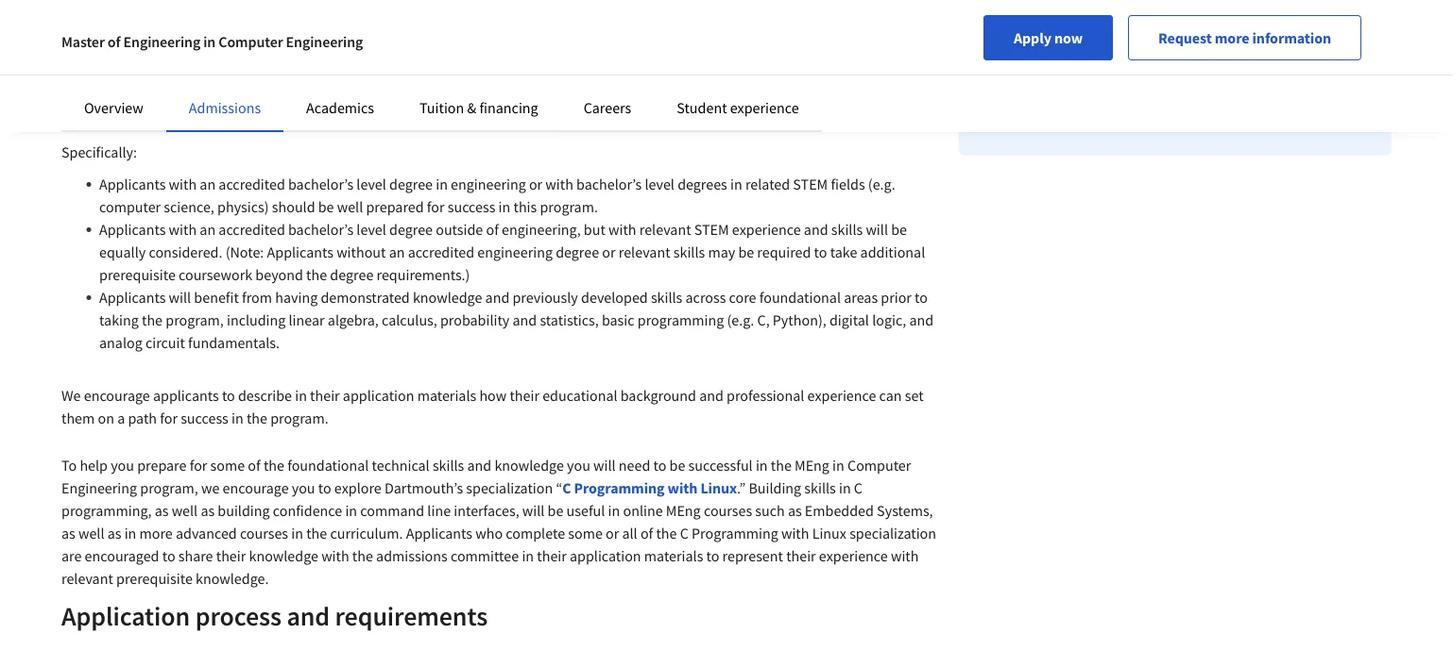 Task type: vqa. For each thing, say whether or not it's contained in the screenshot.
the top an
yes



Task type: describe. For each thing, give the bounding box(es) containing it.
2 horizontal spatial on
[[812, 3, 828, 22]]

1 vertical spatial an
[[200, 220, 216, 239]]

we encourage applicants to describe in their application materials how their educational background and professional experience can set them on a path for success in the program.
[[61, 386, 924, 428]]

with down the curriculum.
[[321, 547, 349, 566]]

academics link
[[306, 98, 374, 117]]

will up additional
[[866, 220, 888, 239]]

2 vertical spatial accredited
[[408, 243, 474, 262]]

0 vertical spatial engineering
[[451, 175, 526, 194]]

application
[[61, 600, 190, 633]]

to left represent
[[706, 547, 719, 566]]

for inside applicants with an accredited bachelor's level degree in engineering or with bachelor's level degrees in related stem fields (e.g. computer science, physics) should be well prepared for success in this program. applicants with an accredited bachelor's level degree outside of engineering, but with relevant stem experience and skills will be equally considered. (note: applicants without an accredited engineering degree or relevant skills may be required to take additional prerequisite coursework beyond the degree requirements.) applicants will benefit from having demonstrated knowledge and previously developed skills across core foundational areas prior to taking the program, including linear algebra, calculus, probability and statistics, basic programming (e.g. c, python), digital logic, and analog circuit fundamentals.
[[427, 197, 445, 216]]

23rd,
[[1150, 44, 1182, 63]]

dartmouth engineering places great value on professional and practical experience, and all applications are considered on a case-by-case basis.
[[61, 3, 923, 44]]

computer
[[99, 197, 161, 216]]

0 vertical spatial computer
[[219, 32, 283, 51]]

level up without
[[356, 220, 386, 239]]

programming
[[637, 311, 724, 330]]

1 vertical spatial or
[[602, 243, 616, 262]]

logic,
[[872, 311, 906, 330]]

encouraged
[[85, 547, 159, 566]]

some inside ." building skills in c programming, as well as building confidence in command line interfaces, will be useful in online meng courses such as embedded systems, as well as in more advanced courses in the curriculum. applicants who complete some or all of the c programming with linux specialization are encouraged to share their knowledge with the admissions committee in their application materials to represent their experience with relevant prerequisite knowledge.
[[568, 524, 603, 543]]

technical
[[372, 456, 430, 475]]

experience right "student"
[[730, 98, 799, 117]]

engineering down dartmouth
[[123, 32, 200, 51]]

building
[[218, 502, 270, 521]]

experiences
[[380, 95, 455, 114]]

specialization inside the to help you prepare for some of the foundational technical skills and knowledge you will need to be successful in the meng in computer engineering program, we encourage you to explore dartmouth's specialization "
[[466, 479, 553, 498]]

application inside ." building skills in c programming, as well as building confidence in command line interfaces, will be useful in online meng courses such as embedded systems, as well as in more advanced courses in the curriculum. applicants who complete some or all of the c programming with linux specialization are encouraged to share their knowledge with the admissions committee in their application materials to represent their experience with relevant prerequisite knowledge.
[[570, 547, 641, 566]]

0 vertical spatial programming
[[574, 479, 665, 498]]

apply now
[[1014, 28, 1083, 47]]

."
[[737, 479, 746, 498]]

admissions
[[189, 98, 261, 117]]

encourage inside the to help you prepare for some of the foundational technical skills and knowledge you will need to be successful in the meng in computer engineering program, we encourage you to explore dartmouth's specialization "
[[223, 479, 289, 498]]

professional inside we encourage applicants to describe in their application materials how their educational background and professional experience can set them on a path for success in the program.
[[727, 386, 804, 405]]

including
[[227, 311, 286, 330]]

required
[[757, 243, 811, 262]]

program. inside we encourage applicants to describe in their application materials how their educational background and professional experience can set them on a path for success in the program.
[[270, 409, 328, 428]]

be inside the to help you prepare for some of the foundational technical skills and knowledge you will need to be successful in the meng in computer engineering program, we encourage you to explore dartmouth's specialization "
[[669, 456, 685, 475]]

considered
[[739, 3, 809, 22]]

are inside dartmouth engineering places great value on professional and practical experience, and all applications are considered on a case-by-case basis.
[[716, 3, 736, 22]]

skills inside ." building skills in c programming, as well as building confidence in command line interfaces, will be useful in online meng courses such as embedded systems, as well as in more advanced courses in the curriculum. applicants who complete some or all of the c programming with linux specialization are encouraged to share their knowledge with the admissions committee in their application materials to represent their experience with relevant prerequisite knowledge.
[[804, 479, 836, 498]]

them
[[61, 409, 95, 428]]

0 vertical spatial relevant
[[639, 220, 691, 239]]

success inside we encourage applicants to describe in their application materials how their educational background and professional experience can set them on a path for success in the program.
[[181, 409, 228, 428]]

program. inside applicants with an accredited bachelor's level degree in engineering or with bachelor's level degrees in related stem fields (e.g. computer science, physics) should be well prepared for success in this program. applicants with an accredited bachelor's level degree outside of engineering, but with relevant stem experience and skills will be equally considered. (note: applicants without an accredited engineering degree or relevant skills may be required to take additional prerequisite coursework beyond the degree requirements.) applicants will benefit from having demonstrated knowledge and previously developed skills across core foundational areas prior to taking the program, including linear algebra, calculus, probability and statistics, basic programming (e.g. c, python), digital logic, and analog circuit fundamentals.
[[540, 197, 598, 216]]

statistics,
[[540, 311, 599, 330]]

student experience link
[[677, 98, 799, 117]]

share
[[178, 547, 213, 566]]

apply now button
[[983, 15, 1113, 60]]

careers
[[584, 98, 631, 117]]

across
[[685, 288, 726, 307]]

on inside we encourage applicants to describe in their application materials how their educational background and professional experience can set them on a path for success in the program.
[[98, 409, 114, 428]]

developed
[[581, 288, 648, 307]]

experience inside we encourage applicants to describe in their application materials how their educational background and professional experience can set them on a path for success in the program.
[[807, 386, 876, 405]]

such
[[755, 502, 785, 521]]

for inside we encourage applicants to describe in their application materials how their educational background and professional experience can set them on a path for success in the program.
[[160, 409, 178, 428]]

1 vertical spatial engineering
[[477, 243, 553, 262]]

well inside applicants with an accredited bachelor's level degree in engineering or with bachelor's level degrees in related stem fields (e.g. computer science, physics) should be well prepared for success in this program. applicants with an accredited bachelor's level degree outside of engineering, but with relevant stem experience and skills will be equally considered. (note: applicants without an accredited engineering degree or relevant skills may be required to take additional prerequisite coursework beyond the degree requirements.) applicants will benefit from having demonstrated knowledge and previously developed skills across core foundational areas prior to taking the program, including linear algebra, calculus, probability and statistics, basic programming (e.g. c, python), digital logic, and analog circuit fundamentals.
[[337, 197, 363, 216]]

be right may
[[738, 243, 754, 262]]

experience inside applicants with an accredited bachelor's level degree in engineering or with bachelor's level degrees in related stem fields (e.g. computer science, physics) should be well prepared for success in this program. applicants with an accredited bachelor's level degree outside of engineering, but with relevant stem experience and skills will be equally considered. (note: applicants without an accredited engineering degree or relevant skills may be required to take additional prerequisite coursework beyond the degree requirements.) applicants will benefit from having demonstrated knowledge and previously developed skills across core foundational areas prior to taking the program, including linear algebra, calculus, probability and statistics, basic programming (e.g. c, python), digital logic, and analog circuit fundamentals.
[[732, 220, 801, 239]]

with inside the meng in computer engineering admissions team will consider applicants holistically, considering applicants with a wide range of stem- related educational backgrounds and professional experiences as eligible for the program.
[[768, 73, 796, 92]]

of inside the meng in computer engineering admissions team will consider applicants holistically, considering applicants with a wide range of stem- related educational backgrounds and professional experiences as eligible for the program.
[[882, 73, 894, 92]]

application inside we encourage applicants to describe in their application materials how their educational background and professional experience can set them on a path for success in the program.
[[343, 386, 414, 405]]

be right the should at left
[[318, 197, 334, 216]]

will inside the meng in computer engineering admissions team will consider applicants holistically, considering applicants with a wide range of stem- related educational backgrounds and professional experiences as eligible for the program.
[[396, 73, 419, 92]]

as down programming,
[[61, 524, 75, 543]]

skills up programming
[[651, 288, 682, 307]]

science,
[[164, 197, 214, 216]]

knowledge inside the to help you prepare for some of the foundational technical skills and knowledge you will need to be successful in the meng in computer engineering program, we encourage you to explore dartmouth's specialization "
[[494, 456, 564, 475]]

we
[[201, 479, 220, 498]]

as right such
[[788, 502, 802, 521]]

practical
[[456, 3, 511, 22]]

their down "complete"
[[537, 547, 567, 566]]

(note:
[[225, 243, 264, 262]]

fields
[[831, 175, 865, 194]]

their right describe on the left bottom
[[310, 386, 340, 405]]

circuit
[[145, 333, 185, 352]]

and right experience,
[[589, 3, 614, 22]]

will left benefit
[[169, 288, 191, 307]]

prerequisite for equally
[[99, 265, 176, 284]]

"
[[556, 479, 562, 498]]

professional inside dartmouth engineering places great value on professional and practical experience, and all applications are considered on a case-by-case basis.
[[348, 3, 426, 22]]

1 vertical spatial (e.g.
[[727, 311, 754, 330]]

professional inside the meng in computer engineering admissions team will consider applicants holistically, considering applicants with a wide range of stem- related educational backgrounds and professional experiences as eligible for the program.
[[300, 95, 377, 114]]

from
[[242, 288, 272, 307]]

physics)
[[217, 197, 269, 216]]

experience inside ." building skills in c programming, as well as building confidence in command line interfaces, will be useful in online meng courses such as embedded systems, as well as in more advanced courses in the curriculum. applicants who complete some or all of the c programming with linux specialization are encouraged to share their knowledge with the admissions committee in their application materials to represent their experience with relevant prerequisite knowledge.
[[819, 547, 888, 566]]

0 horizontal spatial you
[[111, 456, 134, 475]]

to inside we encourage applicants to describe in their application materials how their educational background and professional experience can set them on a path for success in the program.
[[222, 386, 235, 405]]

to
[[61, 456, 77, 475]]

and right process
[[287, 600, 330, 633]]

of inside the to help you prepare for some of the foundational technical skills and knowledge you will need to be successful in the meng in computer engineering program, we encourage you to explore dartmouth's specialization "
[[248, 456, 260, 475]]

their right how
[[510, 386, 539, 405]]

now
[[1054, 28, 1083, 47]]

overview
[[84, 98, 143, 117]]

to right prior
[[915, 288, 928, 307]]

dartmouth's
[[384, 479, 463, 498]]

c,
[[757, 311, 770, 330]]

and up required
[[804, 220, 828, 239]]

great
[[256, 3, 289, 22]]

online
[[623, 502, 663, 521]]

interfaces,
[[454, 502, 519, 521]]

1 horizontal spatial applicants
[[479, 73, 545, 92]]

probability
[[440, 311, 509, 330]]

bachelor's up but
[[576, 175, 642, 194]]

applications
[[635, 3, 713, 22]]

or inside ." building skills in c programming, as well as building confidence in command line interfaces, will be useful in online meng courses such as embedded systems, as well as in more advanced courses in the curriculum. applicants who complete some or all of the c programming with linux specialization are encouraged to share their knowledge with the admissions committee in their application materials to represent their experience with relevant prerequisite knowledge.
[[606, 524, 619, 543]]

engineering,
[[502, 220, 581, 239]]

considered.
[[149, 243, 222, 262]]

for inside the to help you prepare for some of the foundational technical skills and knowledge you will need to be successful in the meng in computer engineering program, we encourage you to explore dartmouth's specialization "
[[190, 456, 207, 475]]

skills up take
[[831, 220, 863, 239]]

linear
[[289, 311, 325, 330]]

as up encouraged
[[107, 524, 121, 543]]

additional
[[860, 243, 925, 262]]

previously
[[513, 288, 578, 307]]

and down previously
[[513, 311, 537, 330]]

tuition & financing
[[419, 98, 538, 117]]

level up prepared on the top
[[356, 175, 386, 194]]

degree down but
[[556, 243, 599, 262]]

engineering inside the meng in computer engineering admissions team will consider applicants holistically, considering applicants with a wide range of stem- related educational backgrounds and professional experiences as eligible for the program.
[[208, 73, 283, 92]]

2024
[[1185, 44, 1215, 63]]

0 vertical spatial linux
[[700, 479, 737, 498]]

outside
[[436, 220, 483, 239]]

request
[[1158, 28, 1212, 47]]

specialization inside ." building skills in c programming, as well as building confidence in command line interfaces, will be useful in online meng courses such as embedded systems, as well as in more advanced courses in the curriculum. applicants who complete some or all of the c programming with linux specialization are encouraged to share their knowledge with the admissions committee in their application materials to represent their experience with relevant prerequisite knowledge.
[[849, 524, 936, 543]]

financing
[[479, 98, 538, 117]]

applicants down computer
[[99, 220, 166, 239]]

c programming with linux link
[[562, 479, 737, 498]]

degree up prepared on the top
[[389, 175, 433, 194]]

the inside we encourage applicants to describe in their application materials how their educational background and professional experience can set them on a path for success in the program.
[[246, 409, 267, 428]]

academics
[[306, 98, 374, 117]]

case
[[895, 3, 923, 22]]

with up considered.
[[169, 220, 197, 239]]

engineering down value
[[286, 32, 363, 51]]

of right 'master'
[[108, 32, 120, 51]]

to up c programming with linux link
[[653, 456, 666, 475]]

wide
[[809, 73, 840, 92]]

meng courses
[[666, 502, 752, 521]]

taking
[[99, 311, 139, 330]]

master of engineering in computer engineering
[[61, 32, 363, 51]]

related inside applicants with an accredited bachelor's level degree in engineering or with bachelor's level degrees in related stem fields (e.g. computer science, physics) should be well prepared for success in this program. applicants with an accredited bachelor's level degree outside of engineering, but with relevant stem experience and skills will be equally considered. (note: applicants without an accredited engineering degree or relevant skills may be required to take additional prerequisite coursework beyond the degree requirements.) applicants will benefit from having demonstrated knowledge and previously developed skills across core foundational areas prior to taking the program, including linear algebra, calculus, probability and statistics, basic programming (e.g. c, python), digital logic, and analog circuit fundamentals.
[[745, 175, 790, 194]]

represent
[[722, 547, 783, 566]]

computer inside the to help you prepare for some of the foundational technical skills and knowledge you will need to be successful in the meng in computer engineering program, we encourage you to explore dartmouth's specialization "
[[847, 456, 911, 475]]

2 horizontal spatial c
[[854, 479, 863, 498]]

program. inside the meng in computer engineering admissions team will consider applicants holistically, considering applicants with a wide range of stem- related educational backgrounds and professional experiences as eligible for the program.
[[569, 95, 627, 114]]

c programming with linux
[[562, 479, 737, 498]]

application process and requirements
[[61, 600, 493, 633]]

complete
[[506, 524, 565, 543]]

as down prepare on the left
[[155, 502, 169, 521]]

in inside the meng in computer engineering admissions team will consider applicants holistically, considering applicants with a wide range of stem- related educational backgrounds and professional experiences as eligible for the program.
[[126, 73, 138, 92]]

program, inside the to help you prepare for some of the foundational technical skills and knowledge you will need to be successful in the meng in computer engineering program, we encourage you to explore dartmouth's specialization "
[[140, 479, 198, 498]]

as up advanced in the bottom of the page
[[201, 502, 215, 521]]

degree down without
[[330, 265, 373, 284]]

educational inside we encourage applicants to describe in their application materials how their educational background and professional experience can set them on a path for success in the program.
[[542, 386, 617, 405]]

set
[[905, 386, 924, 405]]

and up "probability"
[[485, 288, 509, 307]]

committee
[[451, 547, 519, 566]]

to up "confidence"
[[318, 479, 331, 498]]

applicants up computer
[[99, 175, 166, 194]]

considering
[[622, 73, 696, 92]]

applicants inside we encourage applicants to describe in their application materials how their educational background and professional experience can set them on a path for success in the program.
[[153, 386, 219, 405]]

with up science,
[[169, 175, 197, 194]]

value
[[292, 3, 325, 22]]



Task type: locate. For each thing, give the bounding box(es) containing it.
(e.g. down "core"
[[727, 311, 754, 330]]

1 vertical spatial stem
[[694, 220, 729, 239]]

program, inside applicants with an accredited bachelor's level degree in engineering or with bachelor's level degrees in related stem fields (e.g. computer science, physics) should be well prepared for success in this program. applicants with an accredited bachelor's level degree outside of engineering, but with relevant stem experience and skills will be equally considered. (note: applicants without an accredited engineering degree or relevant skills may be required to take additional prerequisite coursework beyond the degree requirements.) applicants will benefit from having demonstrated knowledge and previously developed skills across core foundational areas prior to taking the program, including linear algebra, calculus, probability and statistics, basic programming (e.g. c, python), digital logic, and analog circuit fundamentals.
[[166, 311, 224, 330]]

relevant inside ." building skills in c programming, as well as building confidence in command line interfaces, will be useful in online meng courses such as embedded systems, as well as in more advanced courses in the curriculum. applicants who complete some or all of the c programming with linux specialization are encouraged to share their knowledge with the admissions committee in their application materials to represent their experience with relevant prerequisite knowledge.
[[61, 570, 113, 589]]

knowledge down requirements.)
[[413, 288, 482, 307]]

c up embedded
[[854, 479, 863, 498]]

computer inside the meng in computer engineering admissions team will consider applicants holistically, considering applicants with a wide range of stem- related educational backgrounds and professional experiences as eligible for the program.
[[141, 73, 205, 92]]

by-
[[875, 3, 895, 22]]

are left considered
[[716, 3, 736, 22]]

1 vertical spatial programming
[[692, 524, 778, 543]]

be
[[318, 197, 334, 216], [891, 220, 907, 239], [738, 243, 754, 262], [669, 456, 685, 475], [548, 502, 563, 521]]

0 horizontal spatial computer
[[141, 73, 205, 92]]

1 vertical spatial accredited
[[219, 220, 285, 239]]

related inside the meng in computer engineering admissions team will consider applicants holistically, considering applicants with a wide range of stem- related educational backgrounds and professional experiences as eligible for the program.
[[61, 95, 106, 114]]

program, down prepare on the left
[[140, 479, 198, 498]]

0 horizontal spatial more
[[139, 524, 173, 543]]

skills up dartmouth's
[[433, 456, 464, 475]]

1 horizontal spatial knowledge
[[413, 288, 482, 307]]

linux inside ." building skills in c programming, as well as building confidence in command line interfaces, will be useful in online meng courses such as embedded systems, as well as in more advanced courses in the curriculum. applicants who complete some or all of the c programming with linux specialization are encouraged to share their knowledge with the admissions committee in their application materials to represent their experience with relevant prerequisite knowledge.
[[812, 524, 846, 543]]

1 horizontal spatial are
[[716, 3, 736, 22]]

2 horizontal spatial you
[[567, 456, 590, 475]]

1 vertical spatial a
[[799, 73, 806, 92]]

admissions inside the meng in computer engineering admissions team will consider applicants holistically, considering applicants with a wide range of stem- related educational backgrounds and professional experiences as eligible for the program.
[[286, 73, 358, 92]]

materials left how
[[417, 386, 476, 405]]

0 vertical spatial prerequisite
[[99, 265, 176, 284]]

0 vertical spatial (e.g.
[[868, 175, 895, 194]]

are inside ." building skills in c programming, as well as building confidence in command line interfaces, will be useful in online meng courses such as embedded systems, as well as in more advanced courses in the curriculum. applicants who complete some or all of the c programming with linux specialization are encouraged to share their knowledge with the admissions committee in their application materials to represent their experience with relevant prerequisite knowledge.
[[61, 547, 82, 566]]

knowledge inside ." building skills in c programming, as well as building confidence in command line interfaces, will be useful in online meng courses such as embedded systems, as well as in more advanced courses in the curriculum. applicants who complete some or all of the c programming with linux specialization are encouraged to share their knowledge with the admissions committee in their application materials to represent their experience with relevant prerequisite knowledge.
[[249, 547, 318, 566]]

in
[[203, 32, 216, 51], [126, 73, 138, 92], [436, 175, 448, 194], [730, 175, 742, 194], [498, 197, 510, 216], [295, 386, 307, 405], [231, 409, 243, 428], [756, 456, 768, 475], [832, 456, 844, 475], [839, 479, 851, 498], [345, 502, 357, 521], [608, 502, 620, 521], [124, 524, 136, 543], [291, 524, 303, 543], [522, 547, 534, 566]]

1 horizontal spatial foundational
[[759, 288, 841, 307]]

0 horizontal spatial knowledge
[[249, 547, 318, 566]]

final deadline: february 23rd, 2024
[[989, 44, 1215, 63]]

0 vertical spatial foundational
[[759, 288, 841, 307]]

stem up may
[[694, 220, 729, 239]]

or down but
[[602, 243, 616, 262]]

describe
[[238, 386, 292, 405]]

1 horizontal spatial materials
[[644, 547, 703, 566]]

on
[[328, 3, 345, 22], [812, 3, 828, 22], [98, 409, 114, 428]]

and inside the meng in computer engineering admissions team will consider applicants holistically, considering applicants with a wide range of stem- related educational backgrounds and professional experiences as eligible for the program.
[[272, 95, 297, 114]]

all inside ." building skills in c programming, as well as building confidence in command line interfaces, will be useful in online meng courses such as embedded systems, as well as in more advanced courses in the curriculum. applicants who complete some or all of the c programming with linux specialization are encouraged to share their knowledge with the admissions committee in their application materials to represent their experience with relevant prerequisite knowledge.
[[622, 524, 637, 543]]

benefit
[[194, 288, 239, 307]]

0 vertical spatial are
[[716, 3, 736, 22]]

for inside the meng in computer engineering admissions team will consider applicants holistically, considering applicants with a wide range of stem- related educational backgrounds and professional experiences as eligible for the program.
[[525, 95, 542, 114]]

related down the
[[61, 95, 106, 114]]

explore
[[334, 479, 381, 498]]

you right help
[[111, 456, 134, 475]]

their up "knowledge."
[[216, 547, 246, 566]]

experience down embedded
[[819, 547, 888, 566]]

level left degrees
[[645, 175, 674, 194]]

admissions inside ." building skills in c programming, as well as building confidence in command line interfaces, will be useful in online meng courses such as embedded systems, as well as in more advanced courses in the curriculum. applicants who complete some or all of the c programming with linux specialization are encouraged to share their knowledge with the admissions committee in their application materials to represent their experience with relevant prerequisite knowledge.
[[376, 547, 448, 566]]

analog
[[99, 333, 142, 352]]

1 horizontal spatial (e.g.
[[868, 175, 895, 194]]

1 horizontal spatial encourage
[[223, 479, 289, 498]]

foundational inside the to help you prepare for some of the foundational technical skills and knowledge you will need to be successful in the meng in computer engineering program, we encourage you to explore dartmouth's specialization "
[[287, 456, 369, 475]]

application down useful
[[570, 547, 641, 566]]

a left wide
[[799, 73, 806, 92]]

engineering up backgrounds
[[208, 73, 283, 92]]

basis.
[[61, 26, 97, 44]]

2 horizontal spatial computer
[[847, 456, 911, 475]]

student
[[677, 98, 727, 117]]

a inside dartmouth engineering places great value on professional and practical experience, and all applications are considered on a case-by-case basis.
[[831, 3, 839, 22]]

bachelor's
[[288, 175, 353, 194], [576, 175, 642, 194], [288, 220, 353, 239]]

2 vertical spatial well
[[78, 524, 104, 543]]

applicants inside ." building skills in c programming, as well as building confidence in command line interfaces, will be useful in online meng courses such as embedded systems, as well as in more advanced courses in the curriculum. applicants who complete some or all of the c programming with linux specialization are encouraged to share their knowledge with the admissions committee in their application materials to represent their experience with relevant prerequisite knowledge.
[[406, 524, 472, 543]]

and right logic,
[[909, 311, 933, 330]]

all
[[617, 3, 632, 22], [622, 524, 637, 543]]

master
[[61, 32, 105, 51]]

areas
[[844, 288, 878, 307]]

foundational up explore
[[287, 456, 369, 475]]

1 vertical spatial encourage
[[223, 479, 289, 498]]

python),
[[773, 311, 826, 330]]

linux
[[700, 479, 737, 498], [812, 524, 846, 543]]

of right outside
[[486, 220, 499, 239]]

2 vertical spatial program.
[[270, 409, 328, 428]]

foundational up python),
[[759, 288, 841, 307]]

applicants up taking
[[99, 288, 166, 307]]

0 vertical spatial educational
[[109, 95, 184, 114]]

specifically:
[[61, 143, 140, 162]]

0 horizontal spatial stem
[[694, 220, 729, 239]]

0 horizontal spatial materials
[[417, 386, 476, 405]]

to
[[814, 243, 827, 262], [915, 288, 928, 307], [222, 386, 235, 405], [653, 456, 666, 475], [318, 479, 331, 498], [162, 547, 175, 566], [706, 547, 719, 566]]

degree down prepared on the top
[[389, 220, 433, 239]]

2 vertical spatial an
[[389, 243, 405, 262]]

1 horizontal spatial c
[[680, 524, 689, 543]]

2 vertical spatial a
[[117, 409, 125, 428]]

relevant down encouraged
[[61, 570, 113, 589]]

1 vertical spatial specialization
[[849, 524, 936, 543]]

0 horizontal spatial applicants
[[153, 386, 219, 405]]

their right represent
[[786, 547, 816, 566]]

0 vertical spatial specialization
[[466, 479, 553, 498]]

with up engineering, on the top of page
[[545, 175, 573, 194]]

should
[[272, 197, 315, 216]]

0 horizontal spatial linux
[[700, 479, 737, 498]]

eligible
[[475, 95, 522, 114]]

will inside ." building skills in c programming, as well as building confidence in command line interfaces, will be useful in online meng courses such as embedded systems, as well as in more advanced courses in the curriculum. applicants who complete some or all of the c programming with linux specialization are encouraged to share their knowledge with the admissions committee in their application materials to represent their experience with relevant prerequisite knowledge.
[[522, 502, 545, 521]]

1 vertical spatial related
[[745, 175, 790, 194]]

success right path
[[181, 409, 228, 428]]

stem
[[793, 175, 828, 194], [694, 220, 729, 239]]

knowledge inside applicants with an accredited bachelor's level degree in engineering or with bachelor's level degrees in related stem fields (e.g. computer science, physics) should be well prepared for success in this program. applicants with an accredited bachelor's level degree outside of engineering, but with relevant stem experience and skills will be equally considered. (note: applicants without an accredited engineering degree or relevant skills may be required to take additional prerequisite coursework beyond the degree requirements.) applicants will benefit from having demonstrated knowledge and previously developed skills across core foundational areas prior to taking the program, including linear algebra, calculus, probability and statistics, basic programming (e.g. c, python), digital logic, and analog circuit fundamentals.
[[413, 288, 482, 307]]

1 vertical spatial relevant
[[619, 243, 670, 262]]

of down online
[[640, 524, 653, 543]]

engineering down engineering, on the top of page
[[477, 243, 553, 262]]

applicants
[[479, 73, 545, 92], [699, 73, 765, 92], [153, 386, 219, 405]]

and inside we encourage applicants to describe in their application materials how their educational background and professional experience can set them on a path for success in the program.
[[699, 386, 724, 405]]

of inside applicants with an accredited bachelor's level degree in engineering or with bachelor's level degrees in related stem fields (e.g. computer science, physics) should be well prepared for success in this program. applicants with an accredited bachelor's level degree outside of engineering, but with relevant stem experience and skills will be equally considered. (note: applicants without an accredited engineering degree or relevant skills may be required to take additional prerequisite coursework beyond the degree requirements.) applicants will benefit from having demonstrated knowledge and previously developed skills across core foundational areas prior to taking the program, including linear algebra, calculus, probability and statistics, basic programming (e.g. c, python), digital logic, and analog circuit fundamentals.
[[486, 220, 499, 239]]

a inside we encourage applicants to describe in their application materials how their educational background and professional experience can set them on a path for success in the program.
[[117, 409, 125, 428]]

coursework
[[179, 265, 252, 284]]

0 horizontal spatial specialization
[[466, 479, 553, 498]]

you up useful
[[567, 456, 590, 475]]

and right background
[[699, 386, 724, 405]]

the
[[61, 73, 85, 92]]

1 vertical spatial admissions
[[376, 547, 448, 566]]

computer down the master of engineering in computer engineering
[[141, 73, 205, 92]]

1 vertical spatial are
[[61, 547, 82, 566]]

0 horizontal spatial on
[[98, 409, 114, 428]]

prerequisite for to
[[116, 570, 193, 589]]

the inside the meng in computer engineering admissions team will consider applicants holistically, considering applicants with a wide range of stem- related educational backgrounds and professional experiences as eligible for the program.
[[545, 95, 566, 114]]

encourage up path
[[84, 386, 150, 405]]

1 vertical spatial success
[[181, 409, 228, 428]]

1 horizontal spatial well
[[172, 502, 198, 521]]

0 vertical spatial meng
[[88, 73, 123, 92]]

1 horizontal spatial application
[[570, 547, 641, 566]]

more up encouraged
[[139, 524, 173, 543]]

c up useful
[[562, 479, 571, 498]]

curriculum.
[[330, 524, 403, 543]]

knowledge down courses
[[249, 547, 318, 566]]

some up we
[[210, 456, 245, 475]]

to left share
[[162, 547, 175, 566]]

you
[[111, 456, 134, 475], [567, 456, 590, 475], [292, 479, 315, 498]]

bachelor's down the should at left
[[288, 220, 353, 239]]

all left applications
[[617, 3, 632, 22]]

meng up overview
[[88, 73, 123, 92]]

advanced
[[176, 524, 237, 543]]

0 vertical spatial professional
[[348, 3, 426, 22]]

more
[[1215, 28, 1249, 47], [139, 524, 173, 543]]

prepared
[[366, 197, 424, 216]]

foundational inside applicants with an accredited bachelor's level degree in engineering or with bachelor's level degrees in related stem fields (e.g. computer science, physics) should be well prepared for success in this program. applicants with an accredited bachelor's level degree outside of engineering, but with relevant stem experience and skills will be equally considered. (note: applicants without an accredited engineering degree or relevant skills may be required to take additional prerequisite coursework beyond the degree requirements.) applicants will benefit from having demonstrated knowledge and previously developed skills across core foundational areas prior to taking the program, including linear algebra, calculus, probability and statistics, basic programming (e.g. c, python), digital logic, and analog circuit fundamentals.
[[759, 288, 841, 307]]

accredited up (note:
[[219, 220, 285, 239]]

1 vertical spatial knowledge
[[494, 456, 564, 475]]

0 vertical spatial knowledge
[[413, 288, 482, 307]]

careers link
[[584, 98, 631, 117]]

0 horizontal spatial (e.g.
[[727, 311, 754, 330]]

the meng in computer engineering admissions team will consider applicants holistically, considering applicants with a wide range of stem- related educational backgrounds and professional experiences as eligible for the program.
[[61, 73, 937, 114]]

2 vertical spatial computer
[[847, 456, 911, 475]]

1 vertical spatial program,
[[140, 479, 198, 498]]

1 horizontal spatial you
[[292, 479, 315, 498]]

0 horizontal spatial programming
[[574, 479, 665, 498]]

more inside button
[[1215, 28, 1249, 47]]

materials inside ." building skills in c programming, as well as building confidence in command line interfaces, will be useful in online meng courses such as embedded systems, as well as in more advanced courses in the curriculum. applicants who complete some or all of the c programming with linux specialization are encouraged to share their knowledge with the admissions committee in their application materials to represent their experience with relevant prerequisite knowledge.
[[644, 547, 703, 566]]

be up additional
[[891, 220, 907, 239]]

and left 'practical'
[[429, 3, 453, 22]]

specialization
[[466, 479, 553, 498], [849, 524, 936, 543]]

well down programming,
[[78, 524, 104, 543]]

command
[[360, 502, 424, 521]]

encourage up building
[[223, 479, 289, 498]]

1 horizontal spatial more
[[1215, 28, 1249, 47]]

this
[[513, 197, 537, 216]]

0 horizontal spatial well
[[78, 524, 104, 543]]

0 horizontal spatial admissions
[[286, 73, 358, 92]]

1 vertical spatial educational
[[542, 386, 617, 405]]

1 horizontal spatial some
[[568, 524, 603, 543]]

skills inside the to help you prepare for some of the foundational technical skills and knowledge you will need to be successful in the meng in computer engineering program, we encourage you to explore dartmouth's specialization "
[[433, 456, 464, 475]]

relevant down degrees
[[639, 220, 691, 239]]

prerequisite down equally
[[99, 265, 176, 284]]

the
[[545, 95, 566, 114], [306, 265, 327, 284], [142, 311, 163, 330], [246, 409, 267, 428], [263, 456, 284, 475], [771, 456, 792, 475], [306, 524, 327, 543], [656, 524, 677, 543], [352, 547, 373, 566]]

success up outside
[[448, 197, 495, 216]]

1 horizontal spatial a
[[799, 73, 806, 92]]

all down online
[[622, 524, 637, 543]]

specialization up interfaces,
[[466, 479, 553, 498]]

program.
[[569, 95, 627, 114], [540, 197, 598, 216], [270, 409, 328, 428]]

." building skills in c programming, as well as building confidence in command line interfaces, will be useful in online meng courses such as embedded systems, as well as in more advanced courses in the curriculum. applicants who complete some or all of the c programming with linux specialization are encouraged to share their knowledge with the admissions committee in their application materials to represent their experience with relevant prerequisite knowledge.
[[61, 479, 936, 589]]

0 vertical spatial program.
[[569, 95, 627, 114]]

engineering inside dartmouth engineering places great value on professional and practical experience, and all applications are considered on a case-by-case basis.
[[134, 3, 210, 22]]

experience up required
[[732, 220, 801, 239]]

prerequisite inside applicants with an accredited bachelor's level degree in engineering or with bachelor's level degrees in related stem fields (e.g. computer science, physics) should be well prepared for success in this program. applicants with an accredited bachelor's level degree outside of engineering, but with relevant stem experience and skills will be equally considered. (note: applicants without an accredited engineering degree or relevant skills may be required to take additional prerequisite coursework beyond the degree requirements.) applicants will benefit from having demonstrated knowledge and previously developed skills across core foundational areas prior to taking the program, including linear algebra, calculus, probability and statistics, basic programming (e.g. c, python), digital logic, and analog circuit fundamentals.
[[99, 265, 176, 284]]

algebra,
[[328, 311, 379, 330]]

0 horizontal spatial meng
[[88, 73, 123, 92]]

1 vertical spatial professional
[[300, 95, 377, 114]]

program. down holistically,
[[569, 95, 627, 114]]

request more information button
[[1128, 15, 1361, 60]]

line
[[427, 502, 451, 521]]

will left need
[[593, 456, 616, 475]]

information
[[1252, 28, 1331, 47]]

tuition & financing link
[[419, 98, 538, 117]]

range
[[843, 73, 878, 92]]

will up "complete"
[[522, 502, 545, 521]]

0 horizontal spatial c
[[562, 479, 571, 498]]

degrees
[[678, 175, 727, 194]]

program. down describe on the left bottom
[[270, 409, 328, 428]]

educational up specifically:
[[109, 95, 184, 114]]

linux down embedded
[[812, 524, 846, 543]]

be down "
[[548, 502, 563, 521]]

1 horizontal spatial on
[[328, 3, 345, 22]]

1 vertical spatial linux
[[812, 524, 846, 543]]

0 horizontal spatial a
[[117, 409, 125, 428]]

consider
[[422, 73, 476, 92]]

1 vertical spatial computer
[[141, 73, 205, 92]]

applicants up 'beyond'
[[267, 243, 333, 262]]

1 vertical spatial some
[[568, 524, 603, 543]]

some inside the to help you prepare for some of the foundational technical skills and knowledge you will need to be successful in the meng in computer engineering program, we encourage you to explore dartmouth's specialization "
[[210, 456, 245, 475]]

0 vertical spatial all
[[617, 3, 632, 22]]

2 horizontal spatial knowledge
[[494, 456, 564, 475]]

overview link
[[84, 98, 143, 117]]

foundational
[[759, 288, 841, 307], [287, 456, 369, 475]]

places
[[213, 3, 253, 22]]

meng inside the to help you prepare for some of the foundational technical skills and knowledge you will need to be successful in the meng in computer engineering program, we encourage you to explore dartmouth's specialization "
[[795, 456, 829, 475]]

accredited up physics)
[[219, 175, 285, 194]]

0 horizontal spatial encourage
[[84, 386, 150, 405]]

bachelor's up the should at left
[[288, 175, 353, 194]]

with down such
[[781, 524, 809, 543]]

relevant
[[639, 220, 691, 239], [619, 243, 670, 262], [61, 570, 113, 589]]

1 vertical spatial program.
[[540, 197, 598, 216]]

1 horizontal spatial linux
[[812, 524, 846, 543]]

applicants with an accredited bachelor's level degree in engineering or with bachelor's level degrees in related stem fields (e.g. computer science, physics) should be well prepared for success in this program. applicants with an accredited bachelor's level degree outside of engineering, but with relevant stem experience and skills will be equally considered. (note: applicants without an accredited engineering degree or relevant skills may be required to take additional prerequisite coursework beyond the degree requirements.) applicants will benefit from having demonstrated knowledge and previously developed skills across core foundational areas prior to taking the program, including linear algebra, calculus, probability and statistics, basic programming (e.g. c, python), digital logic, and analog circuit fundamentals.
[[99, 175, 933, 352]]

1 vertical spatial foundational
[[287, 456, 369, 475]]

with down systems,
[[891, 547, 919, 566]]

with right but
[[608, 220, 636, 239]]

1 vertical spatial application
[[570, 547, 641, 566]]

more right the request
[[1215, 28, 1249, 47]]

application
[[343, 386, 414, 405], [570, 547, 641, 566]]

prerequisite down encouraged
[[116, 570, 193, 589]]

who
[[475, 524, 503, 543]]

2 horizontal spatial well
[[337, 197, 363, 216]]

engineering inside the to help you prepare for some of the foundational technical skills and knowledge you will need to be successful in the meng in computer engineering program, we encourage you to explore dartmouth's specialization "
[[61, 479, 137, 498]]

can
[[879, 386, 902, 405]]

with
[[768, 73, 796, 92], [169, 175, 197, 194], [545, 175, 573, 194], [169, 220, 197, 239], [608, 220, 636, 239], [668, 479, 698, 498], [781, 524, 809, 543], [321, 547, 349, 566], [891, 547, 919, 566]]

experience left can on the right bottom
[[807, 386, 876, 405]]

request more information
[[1158, 28, 1331, 47]]

meng inside the meng in computer engineering admissions team will consider applicants holistically, considering applicants with a wide range of stem- related educational backgrounds and professional experiences as eligible for the program.
[[88, 73, 123, 92]]

0 horizontal spatial success
[[181, 409, 228, 428]]

as down consider
[[459, 95, 472, 114]]

to help you prepare for some of the foundational technical skills and knowledge you will need to be successful in the meng in computer engineering program, we encourage you to explore dartmouth's specialization "
[[61, 456, 911, 498]]

1 horizontal spatial meng
[[795, 456, 829, 475]]

c
[[562, 479, 571, 498], [854, 479, 863, 498], [680, 524, 689, 543]]

professional
[[348, 3, 426, 22], [300, 95, 377, 114], [727, 386, 804, 405]]

skills left may
[[673, 243, 705, 262]]

1 horizontal spatial stem
[[793, 175, 828, 194]]

0 horizontal spatial application
[[343, 386, 414, 405]]

materials down online
[[644, 547, 703, 566]]

1 horizontal spatial educational
[[542, 386, 617, 405]]

a
[[831, 3, 839, 22], [799, 73, 806, 92], [117, 409, 125, 428]]

0 vertical spatial admissions
[[286, 73, 358, 92]]

of inside ." building skills in c programming, as well as building confidence in command line interfaces, will be useful in online meng courses such as embedded systems, as well as in more advanced courses in the curriculum. applicants who complete some or all of the c programming with linux specialization are encouraged to share their knowledge with the admissions committee in their application materials to represent their experience with relevant prerequisite knowledge.
[[640, 524, 653, 543]]

1 vertical spatial meng
[[795, 456, 829, 475]]

with up meng courses
[[668, 479, 698, 498]]

all inside dartmouth engineering places great value on professional and practical experience, and all applications are considered on a case-by-case basis.
[[617, 3, 632, 22]]

skills
[[831, 220, 863, 239], [673, 243, 705, 262], [651, 288, 682, 307], [433, 456, 464, 475], [804, 479, 836, 498]]

calculus,
[[382, 311, 437, 330]]

deadline:
[[1025, 44, 1087, 63]]

for
[[525, 95, 542, 114], [427, 197, 445, 216], [160, 409, 178, 428], [190, 456, 207, 475]]

knowledge up "
[[494, 456, 564, 475]]

be inside ." building skills in c programming, as well as building confidence in command line interfaces, will be useful in online meng courses such as embedded systems, as well as in more advanced courses in the curriculum. applicants who complete some or all of the c programming with linux specialization are encouraged to share their knowledge with the admissions committee in their application materials to represent their experience with relevant prerequisite knowledge.
[[548, 502, 563, 521]]

0 vertical spatial materials
[[417, 386, 476, 405]]

engineering
[[451, 175, 526, 194], [477, 243, 553, 262]]

0 vertical spatial accredited
[[219, 175, 285, 194]]

0 vertical spatial well
[[337, 197, 363, 216]]

professional down team
[[300, 95, 377, 114]]

skills up embedded
[[804, 479, 836, 498]]

1 horizontal spatial programming
[[692, 524, 778, 543]]

0 vertical spatial an
[[200, 175, 216, 194]]

linux down successful
[[700, 479, 737, 498]]

for right eligible
[[525, 95, 542, 114]]

requirements
[[335, 600, 488, 633]]

as inside the meng in computer engineering admissions team will consider applicants holistically, considering applicants with a wide range of stem- related educational backgrounds and professional experiences as eligible for the program.
[[459, 95, 472, 114]]

and inside the to help you prepare for some of the foundational technical skills and knowledge you will need to be successful in the meng in computer engineering program, we encourage you to explore dartmouth's specialization "
[[467, 456, 491, 475]]

professional down the c, at the right of the page
[[727, 386, 804, 405]]

0 vertical spatial stem
[[793, 175, 828, 194]]

path
[[128, 409, 157, 428]]

a left case-
[[831, 3, 839, 22]]

will inside the to help you prepare for some of the foundational technical skills and knowledge you will need to be successful in the meng in computer engineering program, we encourage you to explore dartmouth's specialization "
[[593, 456, 616, 475]]

accredited up requirements.)
[[408, 243, 474, 262]]

team
[[361, 73, 393, 92]]

0 horizontal spatial educational
[[109, 95, 184, 114]]

2 horizontal spatial applicants
[[699, 73, 765, 92]]

engineering down help
[[61, 479, 137, 498]]

a inside the meng in computer engineering admissions team will consider applicants holistically, considering applicants with a wide range of stem- related educational backgrounds and professional experiences as eligible for the program.
[[799, 73, 806, 92]]

more inside ." building skills in c programming, as well as building confidence in command line interfaces, will be useful in online meng courses such as embedded systems, as well as in more advanced courses in the curriculum. applicants who complete some or all of the c programming with linux specialization are encouraged to share their knowledge with the admissions committee in their application materials to represent their experience with relevant prerequisite knowledge.
[[139, 524, 173, 543]]

0 vertical spatial or
[[529, 175, 542, 194]]

accredited
[[219, 175, 285, 194], [219, 220, 285, 239], [408, 243, 474, 262]]

1 vertical spatial all
[[622, 524, 637, 543]]

c down meng courses
[[680, 524, 689, 543]]

encourage inside we encourage applicants to describe in their application materials how their educational background and professional experience can set them on a path for success in the program.
[[84, 386, 150, 405]]

programming inside ." building skills in c programming, as well as building confidence in command line interfaces, will be useful in online meng courses such as embedded systems, as well as in more advanced courses in the curriculum. applicants who complete some or all of the c programming with linux specialization are encouraged to share their knowledge with the admissions committee in their application materials to represent their experience with relevant prerequisite knowledge.
[[692, 524, 778, 543]]

educational inside the meng in computer engineering admissions team will consider applicants holistically, considering applicants with a wide range of stem- related educational backgrounds and professional experiences as eligible for the program.
[[109, 95, 184, 114]]

success inside applicants with an accredited bachelor's level degree in engineering or with bachelor's level degrees in related stem fields (e.g. computer science, physics) should be well prepared for success in this program. applicants with an accredited bachelor's level degree outside of engineering, but with relevant stem experience and skills will be equally considered. (note: applicants without an accredited engineering degree or relevant skills may be required to take additional prerequisite coursework beyond the degree requirements.) applicants will benefit from having demonstrated knowledge and previously developed skills across core foundational areas prior to taking the program, including linear algebra, calculus, probability and statistics, basic programming (e.g. c, python), digital logic, and analog circuit fundamentals.
[[448, 197, 495, 216]]

are left encouraged
[[61, 547, 82, 566]]

prerequisite inside ." building skills in c programming, as well as building confidence in command line interfaces, will be useful in online meng courses such as embedded systems, as well as in more advanced courses in the curriculum. applicants who complete some or all of the c programming with linux specialization are encouraged to share their knowledge with the admissions committee in their application materials to represent their experience with relevant prerequisite knowledge.
[[116, 570, 193, 589]]

beyond
[[255, 265, 303, 284]]

confidence
[[273, 502, 342, 521]]

and up interfaces,
[[467, 456, 491, 475]]

1 vertical spatial well
[[172, 502, 198, 521]]

materials inside we encourage applicants to describe in their application materials how their educational background and professional experience can set them on a path for success in the program.
[[417, 386, 476, 405]]

embedded
[[805, 502, 874, 521]]

may
[[708, 243, 735, 262]]

to left take
[[814, 243, 827, 262]]

on left case-
[[812, 3, 828, 22]]



